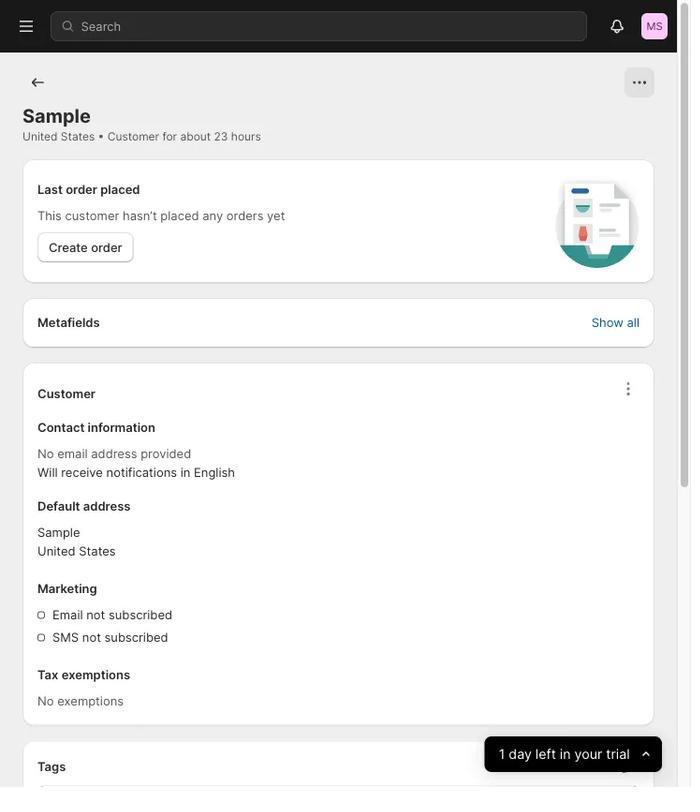Task type: locate. For each thing, give the bounding box(es) containing it.
address down receive
[[83, 499, 131, 514]]

in right the left
[[560, 746, 571, 762]]

day
[[509, 746, 532, 762]]

default address
[[37, 499, 131, 514]]

united
[[22, 130, 58, 143], [37, 544, 76, 558]]

united up marketing
[[37, 544, 76, 558]]

address down information
[[91, 447, 137, 461]]

sample inside sample united states • customer for about 23 hours
[[22, 104, 91, 127]]

united up last
[[22, 130, 58, 143]]

order inside button
[[91, 240, 122, 254]]

2 no from the top
[[37, 694, 54, 708]]

1 vertical spatial states
[[79, 544, 116, 558]]

customer
[[65, 208, 119, 223]]

0 vertical spatial customer
[[107, 130, 159, 143]]

customer right •
[[107, 130, 159, 143]]

exemptions
[[61, 668, 130, 682], [57, 694, 124, 708]]

0 vertical spatial sample
[[22, 104, 91, 127]]

show
[[592, 315, 624, 329]]

tags
[[37, 759, 66, 774]]

1 vertical spatial no
[[37, 694, 54, 708]]

orders
[[227, 208, 264, 223]]

1 vertical spatial customer
[[37, 387, 96, 401]]

1 vertical spatial not
[[82, 630, 101, 645]]

address
[[91, 447, 137, 461], [83, 499, 131, 514]]

no
[[37, 447, 54, 461], [37, 694, 54, 708]]

1 vertical spatial in
[[560, 746, 571, 762]]

exemptions up no exemptions
[[61, 668, 130, 682]]

sample down default
[[37, 525, 80, 540]]

states inside sample united states
[[79, 544, 116, 558]]

1
[[499, 746, 506, 762]]

sample for sample united states
[[37, 525, 80, 540]]

1 vertical spatial placed
[[161, 208, 199, 223]]

customer inside sample united states • customer for about 23 hours
[[107, 130, 159, 143]]

1 no from the top
[[37, 447, 54, 461]]

1 horizontal spatial customer
[[107, 130, 159, 143]]

order
[[66, 182, 97, 196], [91, 240, 122, 254]]

sample up last
[[22, 104, 91, 127]]

1 vertical spatial exemptions
[[57, 694, 124, 708]]

customer up contact
[[37, 387, 96, 401]]

0 vertical spatial states
[[61, 130, 95, 143]]

0 vertical spatial subscribed
[[109, 608, 172, 622]]

1 horizontal spatial placed
[[161, 208, 199, 223]]

subscribed for email not subscribed
[[109, 608, 172, 622]]

not
[[86, 608, 105, 622], [82, 630, 101, 645]]

0 vertical spatial address
[[91, 447, 137, 461]]

no down tax
[[37, 694, 54, 708]]

receive
[[61, 465, 103, 480]]

placed
[[100, 182, 140, 196], [161, 208, 199, 223]]

states for sample united states • customer for about 23 hours
[[61, 130, 95, 143]]

not right "sms"
[[82, 630, 101, 645]]

1 vertical spatial order
[[91, 240, 122, 254]]

states inside sample united states • customer for about 23 hours
[[61, 130, 95, 143]]

states left •
[[61, 130, 95, 143]]

left
[[536, 746, 557, 762]]

0 vertical spatial not
[[86, 608, 105, 622]]

english
[[194, 465, 235, 480]]

last
[[37, 182, 63, 196]]

marketing
[[37, 581, 97, 596]]

order down customer
[[91, 240, 122, 254]]

0 vertical spatial order
[[66, 182, 97, 196]]

customer
[[107, 130, 159, 143], [37, 387, 96, 401]]

1 vertical spatial subscribed
[[105, 630, 168, 645]]

subscribed up sms not subscribed
[[109, 608, 172, 622]]

in down 'provided'
[[181, 465, 191, 480]]

states
[[61, 130, 95, 143], [79, 544, 116, 558]]

no up will
[[37, 447, 54, 461]]

email
[[57, 447, 88, 461]]

no email address provided will receive notifications in english
[[37, 447, 235, 480]]

for
[[162, 130, 177, 143]]

0 horizontal spatial in
[[181, 465, 191, 480]]

1 vertical spatial united
[[37, 544, 76, 558]]

contact
[[37, 420, 85, 435]]

sample
[[22, 104, 91, 127], [37, 525, 80, 540]]

0 vertical spatial no
[[37, 447, 54, 461]]

show all
[[592, 315, 640, 329]]

0 vertical spatial exemptions
[[61, 668, 130, 682]]

0 vertical spatial in
[[181, 465, 191, 480]]

0 horizontal spatial placed
[[100, 182, 140, 196]]

0 vertical spatial placed
[[100, 182, 140, 196]]

united inside sample united states
[[37, 544, 76, 558]]

subscribed
[[109, 608, 172, 622], [105, 630, 168, 645]]

order up customer
[[66, 182, 97, 196]]

1 vertical spatial sample
[[37, 525, 80, 540]]

sample inside sample united states
[[37, 525, 80, 540]]

subscribed down email not subscribed
[[105, 630, 168, 645]]

no inside no email address provided will receive notifications in english
[[37, 447, 54, 461]]

states down 'default address'
[[79, 544, 116, 558]]

1 horizontal spatial in
[[560, 746, 571, 762]]

1 vertical spatial address
[[83, 499, 131, 514]]

yet
[[267, 208, 285, 223]]

states for sample united states
[[79, 544, 116, 558]]

not up sms not subscribed
[[86, 608, 105, 622]]

provided
[[141, 447, 191, 461]]

0 vertical spatial united
[[22, 130, 58, 143]]

in
[[181, 465, 191, 480], [560, 746, 571, 762]]

email
[[52, 608, 83, 622]]

search button
[[51, 11, 588, 41]]

sample for sample united states • customer for about 23 hours
[[22, 104, 91, 127]]

23
[[214, 130, 228, 143]]

placed up hasn't
[[100, 182, 140, 196]]

placed left any
[[161, 208, 199, 223]]

united inside sample united states • customer for about 23 hours
[[22, 130, 58, 143]]

exemptions down tax exemptions
[[57, 694, 124, 708]]



Task type: describe. For each thing, give the bounding box(es) containing it.
united for sample united states • customer for about 23 hours
[[22, 130, 58, 143]]

last order placed
[[37, 182, 140, 196]]

about
[[180, 130, 211, 143]]

contact information
[[37, 420, 155, 435]]

this customer hasn't placed any orders yet
[[37, 208, 285, 223]]

address inside no email address provided will receive notifications in english
[[91, 447, 137, 461]]

show all link
[[592, 313, 640, 332]]

search
[[81, 19, 121, 33]]

1 day left in your trial button
[[485, 737, 662, 772]]

order for create
[[91, 240, 122, 254]]

notifications
[[106, 465, 177, 480]]

this
[[37, 208, 62, 223]]

subscribed for sms not subscribed
[[105, 630, 168, 645]]

all
[[627, 315, 640, 329]]

sample united states • customer for about 23 hours
[[22, 104, 261, 143]]

email not subscribed
[[52, 608, 172, 622]]

any
[[203, 208, 223, 223]]

not for sms
[[82, 630, 101, 645]]

metafields
[[37, 315, 100, 329]]

sample united states
[[37, 525, 116, 558]]

tax
[[37, 668, 58, 682]]

in inside dropdown button
[[560, 746, 571, 762]]

order for last
[[66, 182, 97, 196]]

not for email
[[86, 608, 105, 622]]

no for no email address provided will receive notifications in english
[[37, 447, 54, 461]]

ms button
[[640, 11, 670, 41]]

0 horizontal spatial customer
[[37, 387, 96, 401]]

create order
[[49, 240, 122, 254]]

will
[[37, 465, 58, 480]]

sms not subscribed
[[52, 630, 168, 645]]

create
[[49, 240, 88, 254]]

my store image
[[642, 13, 668, 39]]

information
[[88, 420, 155, 435]]

no for no exemptions
[[37, 694, 54, 708]]

•
[[98, 130, 104, 143]]

hours
[[231, 130, 261, 143]]

in inside no email address provided will receive notifications in english
[[181, 465, 191, 480]]

create order button
[[37, 232, 134, 262]]

hasn't
[[123, 208, 157, 223]]

no exemptions
[[37, 694, 124, 708]]

tax exemptions
[[37, 668, 130, 682]]

trial
[[607, 746, 630, 762]]

sms
[[52, 630, 79, 645]]

default
[[37, 499, 80, 514]]

exemptions for tax exemptions
[[61, 668, 130, 682]]

your
[[575, 746, 603, 762]]

1 day left in your trial
[[499, 746, 630, 762]]

united for sample united states
[[37, 544, 76, 558]]

exemptions for no exemptions
[[57, 694, 124, 708]]



Task type: vqa. For each thing, say whether or not it's contained in the screenshot.
at corresponding to Yesterday at 2:05 pm
no



